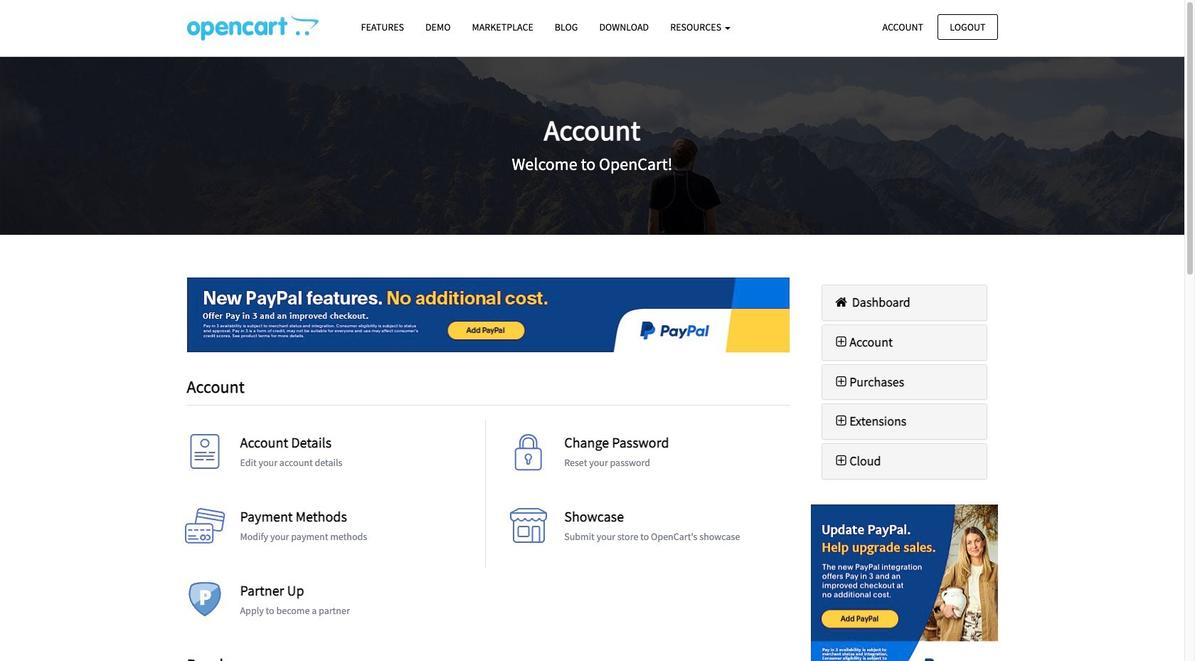 Task type: vqa. For each thing, say whether or not it's contained in the screenshot.
first you from the right
no



Task type: describe. For each thing, give the bounding box(es) containing it.
account image
[[183, 434, 226, 477]]

home image
[[834, 296, 850, 309]]

opencart - your account image
[[187, 15, 319, 41]]

1 plus square o image from the top
[[834, 336, 850, 349]]

showcase image
[[508, 508, 550, 551]]

1 vertical spatial paypal image
[[811, 505, 998, 661]]

3 plus square o image from the top
[[834, 455, 850, 468]]

apply to become a partner image
[[183, 582, 226, 625]]

payment methods image
[[183, 508, 226, 551]]



Task type: locate. For each thing, give the bounding box(es) containing it.
0 vertical spatial plus square o image
[[834, 336, 850, 349]]

paypal image
[[187, 278, 790, 352], [811, 505, 998, 661]]

0 vertical spatial paypal image
[[187, 278, 790, 352]]

1 vertical spatial plus square o image
[[834, 415, 850, 428]]

1 horizontal spatial paypal image
[[811, 505, 998, 661]]

2 plus square o image from the top
[[834, 415, 850, 428]]

plus square o image
[[834, 336, 850, 349], [834, 415, 850, 428], [834, 455, 850, 468]]

0 horizontal spatial paypal image
[[187, 278, 790, 352]]

change password image
[[508, 434, 550, 477]]

plus square o image
[[834, 376, 850, 388]]

2 vertical spatial plus square o image
[[834, 455, 850, 468]]



